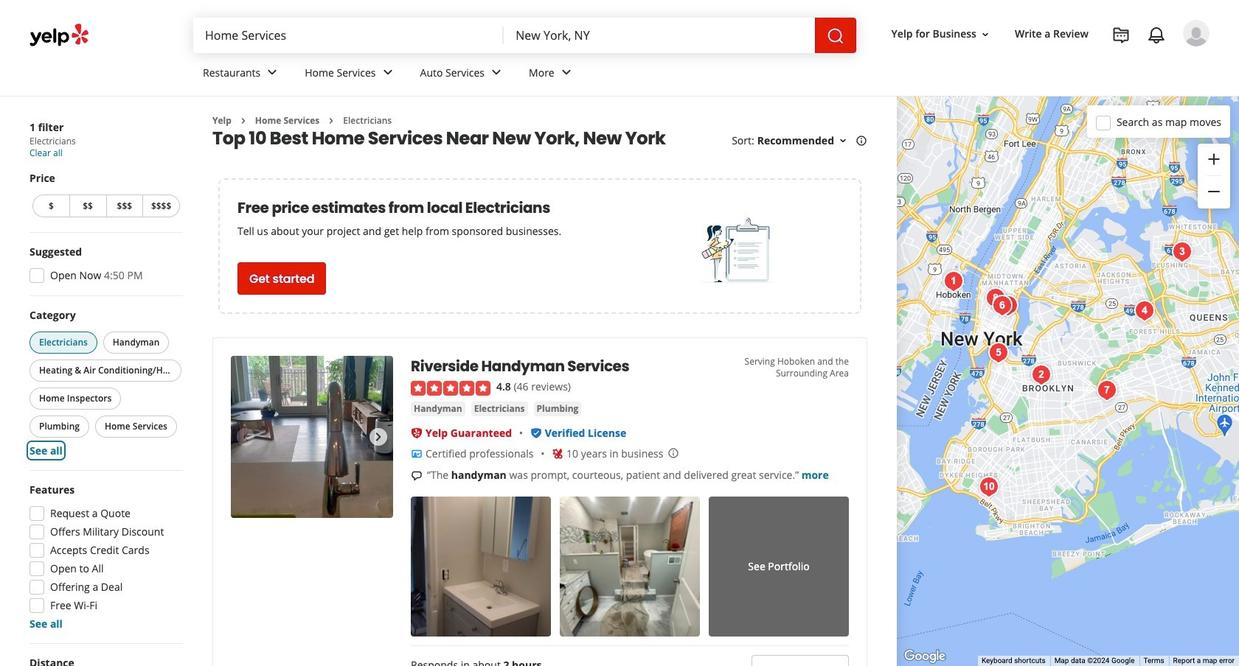 Task type: describe. For each thing, give the bounding box(es) containing it.
slideshow element
[[231, 357, 393, 519]]

none field things to do, nail salons, plumbers
[[193, 18, 504, 53]]

16 speech v2 image
[[411, 470, 423, 482]]

hitchingham electric image
[[993, 291, 1023, 320]]

new york city electricians image
[[988, 291, 1017, 320]]

2 24 chevron down v2 image from the left
[[557, 64, 575, 81]]

windsor handy image
[[984, 338, 1013, 368]]

things to do, nail salons, plumbers search field
[[193, 18, 504, 53]]

a1 construction image
[[1092, 376, 1122, 405]]

16 chevron right v2 image
[[325, 115, 337, 127]]

notifications image
[[1148, 27, 1165, 44]]

2 24 chevron down v2 image from the left
[[488, 64, 505, 81]]

zoom out image
[[1205, 183, 1223, 201]]

conquest electric image
[[981, 284, 1010, 313]]

16 verified v2 image
[[530, 427, 542, 439]]

1 24 chevron down v2 image from the left
[[263, 64, 281, 81]]

16 chevron down v2 image
[[837, 135, 849, 147]]

business categories element
[[191, 53, 1210, 96]]

16 info v2 image
[[856, 135, 867, 147]]

zoom in image
[[1205, 150, 1223, 168]]

1 horizontal spatial riverside handyman services image
[[939, 267, 968, 296]]

1 24 chevron down v2 image from the left
[[379, 64, 396, 81]]

16 certified professionals v2 image
[[411, 448, 423, 460]]



Task type: vqa. For each thing, say whether or not it's contained in the screenshot.
bottommost 'and'
no



Task type: locate. For each thing, give the bounding box(es) containing it.
0 horizontal spatial riverside handyman services image
[[231, 357, 393, 519]]

16 chevron right v2 image
[[237, 115, 249, 127]]

next image
[[370, 429, 387, 447]]

map region
[[897, 97, 1239, 667]]

riverside handyman services image
[[939, 267, 968, 296], [231, 357, 393, 519]]

0 horizontal spatial 24 chevron down v2 image
[[379, 64, 396, 81]]

address, neighborhood, city, state or zip search field
[[504, 18, 815, 53]]

0 horizontal spatial 24 chevron down v2 image
[[263, 64, 281, 81]]

1 horizontal spatial 24 chevron down v2 image
[[488, 64, 505, 81]]

projects image
[[1112, 27, 1130, 44]]

16 chevron down v2 image
[[979, 29, 991, 40]]

4.8 star rating image
[[411, 381, 490, 396]]

generic n. image
[[1183, 20, 1210, 46]]

handyma'am image
[[1027, 360, 1056, 390]]

24 chevron down v2 image
[[263, 64, 281, 81], [488, 64, 505, 81]]

none field address, neighborhood, city, state or zip
[[504, 18, 815, 53]]

user actions element
[[880, 18, 1230, 109]]

None field
[[193, 18, 504, 53], [504, 18, 815, 53]]

zabivay image
[[1130, 296, 1159, 326]]

search image
[[826, 27, 844, 45]]

group
[[1198, 144, 1230, 209], [30, 171, 183, 221], [25, 245, 183, 288], [27, 308, 184, 459], [25, 483, 183, 632]]

0 vertical spatial riverside handyman services image
[[939, 267, 968, 296]]

iconyelpguaranteedbadgesmall image
[[411, 427, 423, 439], [411, 427, 423, 439]]

previous image
[[237, 429, 254, 447]]

16 years in business v2 image
[[552, 448, 564, 460]]

northern electricians image
[[1168, 237, 1197, 267]]

1 horizontal spatial 24 chevron down v2 image
[[557, 64, 575, 81]]

free price estimates from local electricians image
[[702, 215, 775, 289]]

1 vertical spatial riverside handyman services image
[[231, 357, 393, 519]]

24 chevron down v2 image
[[379, 64, 396, 81], [557, 64, 575, 81]]

1 none field from the left
[[193, 18, 504, 53]]

info icon image
[[668, 448, 680, 460], [668, 448, 680, 460]]

2 none field from the left
[[504, 18, 815, 53]]

google image
[[901, 648, 949, 667]]

danik electrical image
[[974, 472, 1004, 502]]

None search field
[[193, 18, 856, 53]]



